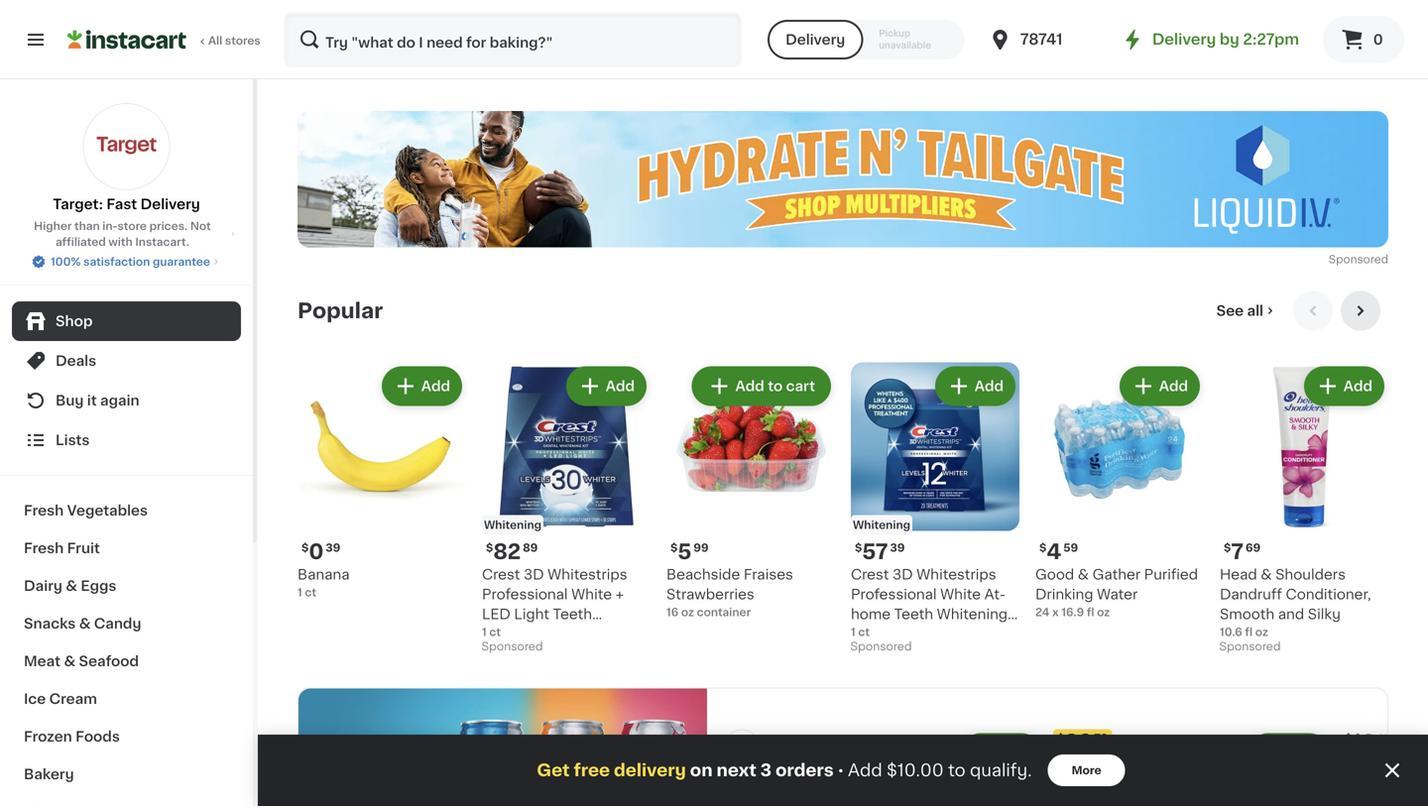 Task type: locate. For each thing, give the bounding box(es) containing it.
oz for 7
[[1255, 627, 1268, 638]]

bull inside "red bull ene"
[[1373, 758, 1399, 772]]

0 horizontal spatial 1 ct
[[482, 627, 501, 638]]

$ left the 59
[[1039, 543, 1047, 553]]

$ 5 99
[[670, 542, 709, 562]]

bull for gives
[[763, 779, 797, 796]]

professional inside crest 3d whitestrips professional white + led light teeth whitening kit, 19 treatments
[[482, 588, 568, 602]]

1 down home
[[851, 627, 856, 638]]

2 horizontal spatial sponsored badge image
[[1220, 642, 1280, 653]]

professional up light
[[482, 588, 568, 602]]

$ up "red bull ene"
[[1345, 733, 1352, 744]]

1 professional from the left
[[482, 588, 568, 602]]

fruit
[[67, 542, 100, 555]]

white for 57
[[940, 588, 981, 602]]

prices.
[[149, 221, 188, 232]]

2 fresh from the top
[[24, 542, 64, 555]]

bull down get free delivery on next 3 orders • add $10.00 to qualify.
[[763, 779, 797, 796]]

1 horizontal spatial professional
[[851, 588, 937, 602]]

free
[[574, 762, 610, 779]]

1 fresh from the top
[[24, 504, 64, 518]]

& for good
[[1078, 568, 1089, 582]]

5 add button from the left
[[1306, 368, 1383, 404]]

1 horizontal spatial teeth
[[894, 608, 933, 621]]

sponsored badge image for 57
[[851, 642, 911, 653]]

$ up home
[[855, 543, 862, 553]]

more button
[[1048, 755, 1125, 787]]

0 vertical spatial to
[[768, 379, 783, 393]]

gives
[[801, 779, 852, 796]]

popular link
[[298, 299, 383, 323]]

39 right the 57
[[890, 543, 905, 553]]

& inside the good & gather purified drinking water 24 x 16.9 fl oz
[[1078, 568, 1089, 582]]

1 horizontal spatial 39
[[890, 543, 905, 553]]

0 horizontal spatial ct
[[305, 587, 316, 598]]

red bull image
[[299, 689, 707, 806]]

whitestrips for 57
[[917, 568, 996, 582]]

0 horizontal spatial crest
[[482, 568, 520, 582]]

sponsored badge image down kit
[[851, 642, 911, 653]]

1 ct down home
[[851, 627, 870, 638]]

1 down banana
[[298, 587, 302, 598]]

2 whitestrips from the left
[[917, 568, 996, 582]]

2 horizontal spatial bull
[[1373, 758, 1399, 772]]

1 horizontal spatial 3d
[[893, 568, 913, 582]]

0 horizontal spatial sponsored badge image
[[482, 642, 542, 653]]

0 vertical spatial 0
[[1373, 33, 1383, 47]]

fresh vegetables
[[24, 504, 148, 518]]

ct down led
[[489, 627, 501, 638]]

$ left 99
[[670, 543, 678, 553]]

seafood
[[79, 655, 139, 669]]

whitening up the treatments
[[482, 627, 553, 641]]

0 vertical spatial 19
[[583, 627, 598, 641]]

product group containing 5
[[667, 363, 835, 620]]

$ for 7
[[1224, 543, 1231, 553]]

1 vertical spatial fl
[[1245, 627, 1253, 638]]

professional up home
[[851, 588, 937, 602]]

to left cart
[[768, 379, 783, 393]]

whitening up $ 57 39
[[853, 520, 911, 531]]

5
[[678, 542, 692, 562]]

buy
[[56, 394, 84, 408]]

white left at-
[[940, 588, 981, 602]]

white inside crest 3d whitestrips professional white at- home teeth whitening kit
[[940, 588, 981, 602]]

0 button
[[1323, 16, 1404, 63]]

crest 3d whitestrips professional white at- home teeth whitening kit
[[851, 568, 1008, 641]]

crest inside crest 3d whitestrips professional white + led light teeth whitening kit, 19 treatments
[[482, 568, 520, 582]]

fast
[[106, 197, 137, 211]]

item carousel region
[[298, 291, 1389, 672]]

bull for ene
[[1373, 758, 1399, 772]]

$ 4 59
[[1039, 542, 1078, 562]]

white inside crest 3d whitestrips professional white + led light teeth whitening kit, 19 treatments
[[571, 588, 612, 602]]

sponsored badge image for 82
[[482, 642, 542, 653]]

product group containing 0
[[298, 363, 466, 601]]

& for dairy
[[66, 579, 77, 593]]

0 horizontal spatial bull
[[763, 779, 797, 796]]

teeth
[[553, 608, 592, 621], [894, 608, 933, 621]]

add
[[421, 379, 450, 393], [606, 379, 635, 393], [736, 379, 765, 393], [975, 379, 1004, 393], [1159, 379, 1188, 393], [1344, 379, 1373, 393], [848, 762, 882, 779]]

2 3d from the left
[[893, 568, 913, 582]]

fl for 4
[[1087, 607, 1094, 618]]

1 horizontal spatial oz
[[1097, 607, 1110, 618]]

1 sponsored badge image from the left
[[482, 642, 542, 653]]

39 inside $ 57 39
[[890, 543, 905, 553]]

fresh for fresh vegetables
[[24, 504, 64, 518]]

99
[[694, 543, 709, 553]]

0 horizontal spatial fl
[[1087, 607, 1094, 618]]

$ inside the $ 0 39
[[302, 543, 309, 553]]

$ inside $ 5 99
[[670, 543, 678, 553]]

3
[[761, 762, 772, 779]]

get
[[537, 762, 570, 779]]

red bull gives you wings. link
[[724, 729, 903, 806]]

oz right 16
[[681, 607, 694, 618]]

& right meat
[[64, 655, 76, 669]]

red
[[1053, 758, 1082, 772], [1341, 758, 1369, 772], [724, 779, 759, 796]]

red down next
[[724, 779, 759, 796]]

$ 7 69
[[1224, 542, 1261, 562]]

main content
[[258, 79, 1428, 806]]

crest for 57
[[851, 568, 889, 582]]

frozen
[[24, 730, 72, 744]]

red bull energy drink
[[1053, 758, 1164, 792]]

oz down smooth
[[1255, 627, 1268, 638]]

$ left 79
[[1057, 733, 1065, 744]]

$ for 5
[[670, 543, 678, 553]]

2 product group from the left
[[482, 363, 651, 661]]

1 horizontal spatial 1
[[482, 627, 487, 638]]

lists link
[[12, 421, 241, 460]]

0 horizontal spatial whitestrips
[[548, 568, 627, 582]]

whitestrips up at-
[[917, 568, 996, 582]]

2 horizontal spatial delivery
[[1152, 32, 1216, 47]]

2 sponsored badge image from the left
[[851, 642, 911, 653]]

3 add button from the left
[[937, 368, 1014, 404]]

1 1 ct from the left
[[482, 627, 501, 638]]

1 vertical spatial 19
[[1378, 733, 1391, 744]]

fl inside the good & gather purified drinking water 24 x 16.9 fl oz
[[1087, 607, 1094, 618]]

teeth right home
[[894, 608, 933, 621]]

$ for 26
[[1057, 733, 1065, 744]]

1 white from the left
[[571, 588, 612, 602]]

2 1 ct from the left
[[851, 627, 870, 638]]

1 ct
[[482, 627, 501, 638], [851, 627, 870, 638]]

sponsored badge image down 10.6
[[1220, 642, 1280, 653]]

white for 82
[[571, 588, 612, 602]]

1 vertical spatial fresh
[[24, 542, 64, 555]]

1 whitestrips from the left
[[548, 568, 627, 582]]

whitening up '$ 82 89'
[[484, 520, 542, 531]]

stores
[[225, 35, 261, 46]]

2 39 from the left
[[890, 543, 905, 553]]

$ for 57
[[855, 543, 862, 553]]

fl right 16.9
[[1087, 607, 1094, 618]]

0 horizontal spatial professional
[[482, 588, 568, 602]]

white left +
[[571, 588, 612, 602]]

& inside the head & shoulders dandruff conditioner, smooth and silky 10.6 fl oz
[[1261, 568, 1272, 582]]

$ inside '$ 7 69'
[[1224, 543, 1231, 553]]

bull
[[1085, 758, 1111, 772], [1373, 758, 1399, 772], [763, 779, 797, 796]]

water
[[1097, 588, 1138, 602]]

& up dandruff on the bottom
[[1261, 568, 1272, 582]]

39 inside the $ 0 39
[[326, 543, 341, 553]]

$26.79 original price: $29.99 element
[[1053, 729, 1186, 755]]

59
[[1064, 543, 1078, 553]]

4 product group from the left
[[851, 363, 1020, 658]]

$ for 4
[[1039, 543, 1047, 553]]

deals link
[[12, 341, 241, 381]]

again
[[100, 394, 140, 408]]

red inside red bull gives you wings.
[[724, 779, 759, 796]]

39
[[326, 543, 341, 553], [890, 543, 905, 553]]

ct down banana
[[305, 587, 316, 598]]

teeth inside crest 3d whitestrips professional white at- home teeth whitening kit
[[894, 608, 933, 621]]

ct
[[305, 587, 316, 598], [489, 627, 501, 638], [858, 627, 870, 638]]

delivery inside button
[[786, 33, 845, 47]]

0 horizontal spatial white
[[571, 588, 612, 602]]

candy
[[94, 617, 141, 631]]

red inside red bull energy drink
[[1053, 758, 1082, 772]]

on
[[690, 762, 713, 779]]

0 horizontal spatial 19
[[583, 627, 598, 641]]

0 horizontal spatial 3d
[[524, 568, 544, 582]]

crest
[[482, 568, 520, 582], [851, 568, 889, 582]]

1 crest from the left
[[482, 568, 520, 582]]

product group
[[298, 363, 466, 601], [482, 363, 651, 661], [667, 363, 835, 620], [851, 363, 1020, 658], [1035, 363, 1204, 620], [1220, 363, 1389, 658]]

1 horizontal spatial white
[[940, 588, 981, 602]]

0 inside 'item carousel' region
[[309, 542, 324, 562]]

oz down water at bottom right
[[1097, 607, 1110, 618]]

1 down led
[[482, 627, 487, 638]]

$ left 89
[[486, 543, 493, 553]]

teeth up kit,
[[553, 608, 592, 621]]

ene
[[1402, 758, 1428, 772]]

whitestrips
[[548, 568, 627, 582], [917, 568, 996, 582]]

0 horizontal spatial 1
[[298, 587, 302, 598]]

oz for 4
[[1097, 607, 1110, 618]]

guarantee
[[153, 256, 210, 267]]

1 horizontal spatial sponsored badge image
[[851, 642, 911, 653]]

26
[[1065, 732, 1092, 753]]

oz inside the head & shoulders dandruff conditioner, smooth and silky 10.6 fl oz
[[1255, 627, 1268, 638]]

than
[[74, 221, 100, 232]]

red inside "red bull ene"
[[1341, 758, 1369, 772]]

bull down the '$ 10 19'
[[1373, 758, 1399, 772]]

delivery for delivery
[[786, 33, 845, 47]]

1 horizontal spatial fl
[[1245, 627, 1253, 638]]

delivery button
[[768, 20, 863, 60]]

shoulders
[[1276, 568, 1346, 582]]

89
[[523, 543, 538, 553]]

$ for 10
[[1345, 733, 1352, 744]]

& for snacks
[[79, 617, 91, 631]]

target:
[[53, 197, 103, 211]]

0 inside button
[[1373, 33, 1383, 47]]

white
[[571, 588, 612, 602], [940, 588, 981, 602]]

3d down 89
[[524, 568, 544, 582]]

whitening down at-
[[937, 608, 1008, 621]]

1 teeth from the left
[[553, 608, 592, 621]]

1 vertical spatial 0
[[309, 542, 324, 562]]

whitening
[[484, 520, 542, 531], [853, 520, 911, 531], [937, 608, 1008, 621], [482, 627, 553, 641]]

meat & seafood
[[24, 655, 139, 669]]

$10.00
[[887, 762, 944, 779]]

2 horizontal spatial 1
[[851, 627, 856, 638]]

0 vertical spatial fl
[[1087, 607, 1094, 618]]

bull inside red bull energy drink
[[1085, 758, 1111, 772]]

None search field
[[284, 12, 742, 67]]

6 product group from the left
[[1220, 363, 1389, 658]]

fresh up dairy
[[24, 542, 64, 555]]

x
[[1052, 607, 1059, 618]]

19 right kit,
[[583, 627, 598, 641]]

fl inside the head & shoulders dandruff conditioner, smooth and silky 10.6 fl oz
[[1245, 627, 1253, 638]]

delivery
[[1152, 32, 1216, 47], [786, 33, 845, 47], [140, 197, 200, 211]]

1 horizontal spatial 19
[[1378, 733, 1391, 744]]

2 add button from the left
[[568, 368, 645, 404]]

drink
[[1053, 778, 1090, 792]]

meat & seafood link
[[12, 643, 241, 680]]

sponsored badge image
[[482, 642, 542, 653], [851, 642, 911, 653], [1220, 642, 1280, 653]]

1 horizontal spatial delivery
[[786, 33, 845, 47]]

dairy & eggs link
[[12, 567, 241, 605]]

2 teeth from the left
[[894, 608, 933, 621]]

$ inside $ 4 59
[[1039, 543, 1047, 553]]

2 horizontal spatial red
[[1341, 758, 1369, 772]]

crest down the 57
[[851, 568, 889, 582]]

store
[[118, 221, 147, 232]]

red down the 10
[[1341, 758, 1369, 772]]

oz inside beachside fraises strawberries 16 oz container
[[681, 607, 694, 618]]

2 professional from the left
[[851, 588, 937, 602]]

39 up banana
[[326, 543, 341, 553]]

led
[[482, 608, 511, 621]]

1 ct down led
[[482, 627, 501, 638]]

& left candy
[[79, 617, 91, 631]]

product group containing 7
[[1220, 363, 1389, 658]]

strawberries
[[667, 588, 755, 602]]

satisfaction
[[83, 256, 150, 267]]

cart
[[786, 379, 815, 393]]

ct inside banana 1 ct
[[305, 587, 316, 598]]

0 horizontal spatial oz
[[681, 607, 694, 618]]

1 horizontal spatial to
[[948, 762, 966, 779]]

get free delivery on next 3 orders • add $10.00 to qualify.
[[537, 762, 1032, 779]]

Search field
[[286, 14, 740, 65]]

silky
[[1308, 608, 1341, 621]]

2 crest from the left
[[851, 568, 889, 582]]

banana
[[298, 568, 350, 582]]

beachside fraises strawberries 16 oz container
[[667, 568, 793, 618]]

container
[[697, 607, 751, 618]]

whitestrips inside crest 3d whitestrips professional white at- home teeth whitening kit
[[917, 568, 996, 582]]

delivery for delivery by 2:27pm
[[1152, 32, 1216, 47]]

2 horizontal spatial ct
[[858, 627, 870, 638]]

buy it again
[[56, 394, 140, 408]]

you
[[856, 779, 889, 796]]

bull inside red bull gives you wings.
[[763, 779, 797, 796]]

ct for 82
[[489, 627, 501, 638]]

to inside "button"
[[768, 379, 783, 393]]

5 product group from the left
[[1035, 363, 1204, 620]]

$ left 69
[[1224, 543, 1231, 553]]

1 ct for 57
[[851, 627, 870, 638]]

19 right the 10
[[1378, 733, 1391, 744]]

good & gather purified drinking water 24 x 16.9 fl oz
[[1035, 568, 1198, 618]]

2 white from the left
[[940, 588, 981, 602]]

19
[[583, 627, 598, 641], [1378, 733, 1391, 744]]

1 horizontal spatial 0
[[1373, 33, 1383, 47]]

sponsored badge image for 7
[[1220, 642, 1280, 653]]

and
[[1278, 608, 1304, 621]]

3d inside crest 3d whitestrips professional white + led light teeth whitening kit, 19 treatments
[[524, 568, 544, 582]]

0 horizontal spatial teeth
[[553, 608, 592, 621]]

1 ct for 82
[[482, 627, 501, 638]]

bull down 79
[[1085, 758, 1111, 772]]

ct down home
[[858, 627, 870, 638]]

red up drink
[[1053, 758, 1082, 772]]

0 horizontal spatial red
[[724, 779, 759, 796]]

1 vertical spatial to
[[948, 762, 966, 779]]

0 horizontal spatial 39
[[326, 543, 341, 553]]

& up the drinking
[[1078, 568, 1089, 582]]

& left eggs
[[66, 579, 77, 593]]

1 39 from the left
[[326, 543, 341, 553]]

add inside "button"
[[736, 379, 765, 393]]

fl right 10.6
[[1245, 627, 1253, 638]]

2 horizontal spatial oz
[[1255, 627, 1268, 638]]

1 product group from the left
[[298, 363, 466, 601]]

to right $10.00
[[948, 762, 966, 779]]

3d down $ 57 39
[[893, 568, 913, 582]]

0 horizontal spatial 0
[[309, 542, 324, 562]]

crest 3d whitestrips professional white + led light teeth whitening kit, 19 treatments
[[482, 568, 627, 661]]

foods
[[76, 730, 120, 744]]

$ 10 19
[[1345, 732, 1391, 753]]

$
[[302, 543, 309, 553], [486, 543, 493, 553], [670, 543, 678, 553], [855, 543, 862, 553], [1039, 543, 1047, 553], [1224, 543, 1231, 553], [1057, 733, 1065, 744], [1345, 733, 1352, 744]]

1 horizontal spatial ct
[[489, 627, 501, 638]]

crest inside crest 3d whitestrips professional white at- home teeth whitening kit
[[851, 568, 889, 582]]

10.6
[[1220, 627, 1243, 638]]

fresh up fresh fruit
[[24, 504, 64, 518]]

1 horizontal spatial red
[[1053, 758, 1082, 772]]

snacks & candy
[[24, 617, 141, 631]]

whitestrips inside crest 3d whitestrips professional white + led light teeth whitening kit, 19 treatments
[[548, 568, 627, 582]]

whitestrips up +
[[548, 568, 627, 582]]

target: fast delivery logo image
[[83, 103, 170, 190]]

$ up banana
[[302, 543, 309, 553]]

$ inside the '$ 10 19'
[[1345, 733, 1352, 744]]

1 horizontal spatial bull
[[1085, 758, 1111, 772]]

3d inside crest 3d whitestrips professional white at- home teeth whitening kit
[[893, 568, 913, 582]]

3 sponsored badge image from the left
[[1220, 642, 1280, 653]]

sponsored badge image down led
[[482, 642, 542, 653]]

ct for 57
[[858, 627, 870, 638]]

$ inside $ 57 39
[[855, 543, 862, 553]]

1 horizontal spatial crest
[[851, 568, 889, 582]]

1 horizontal spatial 1 ct
[[851, 627, 870, 638]]

professional inside crest 3d whitestrips professional white at- home teeth whitening kit
[[851, 588, 937, 602]]

1 3d from the left
[[524, 568, 544, 582]]

3 product group from the left
[[667, 363, 835, 620]]

1 horizontal spatial whitestrips
[[917, 568, 996, 582]]

oz inside the good & gather purified drinking water 24 x 16.9 fl oz
[[1097, 607, 1110, 618]]

$ inside '$ 82 89'
[[486, 543, 493, 553]]

0 vertical spatial fresh
[[24, 504, 64, 518]]

78741 button
[[989, 12, 1108, 67]]

crest down 82
[[482, 568, 520, 582]]

add button for 82
[[568, 368, 645, 404]]

0 horizontal spatial to
[[768, 379, 783, 393]]

$ inside $ 26 79
[[1057, 733, 1065, 744]]



Task type: describe. For each thing, give the bounding box(es) containing it.
1 for 82
[[482, 627, 487, 638]]

16.9
[[1062, 607, 1084, 618]]

frozen foods link
[[12, 718, 241, 756]]

3d for 82
[[524, 568, 544, 582]]

spo
[[1329, 254, 1350, 265]]

ice
[[24, 692, 46, 706]]

3d for 57
[[893, 568, 913, 582]]

ice cream
[[24, 692, 97, 706]]

with
[[109, 237, 133, 247]]

home
[[851, 608, 891, 621]]

19 inside the '$ 10 19'
[[1378, 733, 1391, 744]]

in-
[[102, 221, 118, 232]]

service type group
[[768, 20, 965, 60]]

$ for 0
[[302, 543, 309, 553]]

whitestrips for 82
[[548, 568, 627, 582]]

fraises
[[744, 568, 793, 582]]

delivery
[[614, 762, 686, 779]]

wings.
[[724, 801, 785, 806]]

product group containing 82
[[482, 363, 651, 661]]

4 add button from the left
[[1122, 368, 1198, 404]]

$ 0 39
[[302, 542, 341, 562]]

treatments
[[482, 647, 561, 661]]

deals
[[56, 354, 96, 368]]

$29.99
[[1116, 738, 1165, 752]]

main content containing popular
[[258, 79, 1428, 806]]

100% satisfaction guarantee button
[[31, 250, 222, 270]]

crest for 82
[[482, 568, 520, 582]]

kit,
[[556, 627, 579, 641]]

professional for 82
[[482, 588, 568, 602]]

& for meat
[[64, 655, 76, 669]]

39 for 0
[[326, 543, 341, 553]]

qualify.
[[970, 762, 1032, 779]]

red for red bull gives you wings.
[[724, 779, 759, 796]]

nsored
[[1350, 254, 1389, 265]]

16
[[667, 607, 679, 618]]

red bull image
[[724, 729, 760, 765]]

drinking
[[1035, 588, 1094, 602]]

shop link
[[12, 302, 241, 341]]

& for head
[[1261, 568, 1272, 582]]

whitening inside crest 3d whitestrips professional white + led light teeth whitening kit, 19 treatments
[[482, 627, 553, 641]]

add button for 7
[[1306, 368, 1383, 404]]

add to cart
[[736, 379, 815, 393]]

dairy & eggs
[[24, 579, 116, 593]]

• sponsored: liquid i.v. hydrate n' tailgate. shop multipliers image
[[298, 111, 1389, 247]]

head & shoulders dandruff conditioner, smooth and silky 10.6 fl oz
[[1220, 568, 1371, 638]]

whitening inside crest 3d whitestrips professional white at- home teeth whitening kit
[[937, 608, 1008, 621]]

add to cart button
[[694, 368, 829, 404]]

add inside treatment tracker modal dialog
[[848, 762, 882, 779]]

kit
[[851, 627, 870, 641]]

all stores link
[[67, 12, 262, 67]]

snacks
[[24, 617, 76, 631]]

red for red bull energy drink
[[1053, 758, 1082, 772]]

purified
[[1144, 568, 1198, 582]]

to inside treatment tracker modal dialog
[[948, 762, 966, 779]]

19 inside crest 3d whitestrips professional white + led light teeth whitening kit, 19 treatments
[[583, 627, 598, 641]]

delivery by 2:27pm link
[[1121, 28, 1299, 52]]

1 for 57
[[851, 627, 856, 638]]

red for red bull ene
[[1341, 758, 1369, 772]]

$ 57 39
[[855, 542, 905, 562]]

banana 1 ct
[[298, 568, 350, 598]]

7
[[1231, 542, 1244, 562]]

red bull ene
[[1341, 758, 1428, 792]]

see all link
[[1217, 301, 1278, 321]]

fl for 7
[[1245, 627, 1253, 638]]

add button for 57
[[937, 368, 1014, 404]]

frozen foods
[[24, 730, 120, 744]]

0 horizontal spatial delivery
[[140, 197, 200, 211]]

1 add button from the left
[[384, 368, 460, 404]]

bull for energy
[[1085, 758, 1111, 772]]

100%
[[51, 256, 81, 267]]

eggs
[[81, 579, 116, 593]]

professional for 57
[[851, 588, 937, 602]]

fresh for fresh fruit
[[24, 542, 64, 555]]

fresh vegetables link
[[12, 492, 241, 530]]

higher than in-store prices. not affiliated with instacart.
[[34, 221, 211, 247]]

shop
[[56, 314, 93, 328]]

ice cream link
[[12, 680, 241, 718]]

all stores
[[208, 35, 261, 46]]

treatment tracker modal dialog
[[258, 735, 1428, 806]]

1 inside banana 1 ct
[[298, 587, 302, 598]]

orders
[[776, 762, 834, 779]]

instacart logo image
[[67, 28, 186, 52]]

product group containing 4
[[1035, 363, 1204, 620]]

dandruff
[[1220, 588, 1282, 602]]

39 for 57
[[890, 543, 905, 553]]

$ for 82
[[486, 543, 493, 553]]

gather
[[1093, 568, 1141, 582]]

at-
[[985, 588, 1006, 602]]

vegetables
[[67, 504, 148, 518]]

not
[[190, 221, 211, 232]]

good
[[1035, 568, 1074, 582]]

snacks & candy link
[[12, 605, 241, 643]]

product group containing 57
[[851, 363, 1020, 658]]

meat
[[24, 655, 61, 669]]

lists
[[56, 433, 90, 447]]

fresh fruit link
[[12, 530, 241, 567]]

all
[[208, 35, 222, 46]]

delivery by 2:27pm
[[1152, 32, 1299, 47]]

cream
[[49, 692, 97, 706]]

•
[[838, 763, 844, 778]]

69
[[1246, 543, 1261, 553]]

higher
[[34, 221, 72, 232]]

teeth inside crest 3d whitestrips professional white + led light teeth whitening kit, 19 treatments
[[553, 608, 592, 621]]

82
[[493, 542, 521, 562]]



Task type: vqa. For each thing, say whether or not it's contained in the screenshot.


